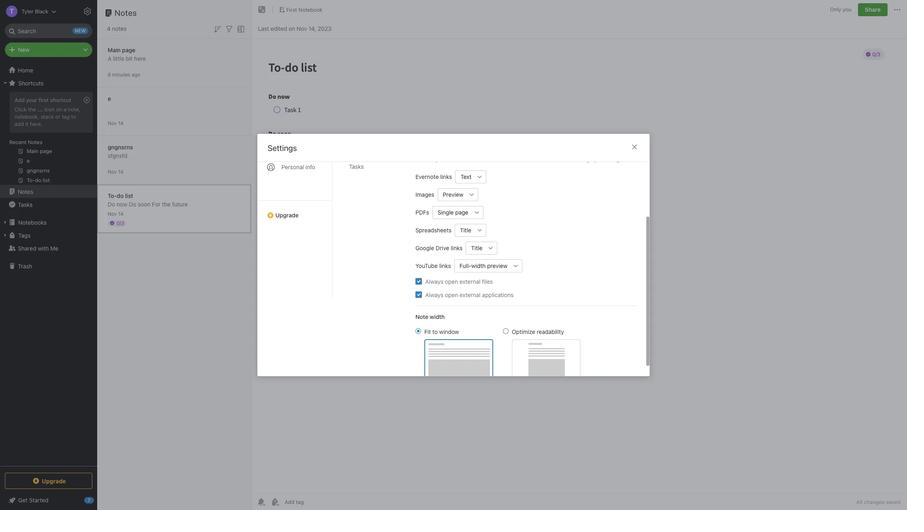 Task type: vqa. For each thing, say whether or not it's contained in the screenshot.
Get Started's Get
no



Task type: describe. For each thing, give the bounding box(es) containing it.
4 notes
[[107, 25, 127, 32]]

single
[[438, 209, 454, 216]]

personal info
[[281, 164, 315, 171]]

links right drive
[[451, 245, 463, 252]]

to inside the icon on a note, notebook, stack or tag to add it here.
[[71, 113, 76, 120]]

tab list containing personal info
[[258, 83, 333, 297]]

single page
[[438, 209, 468, 216]]

page for single page
[[455, 209, 468, 216]]

info
[[306, 164, 315, 171]]

evernote links
[[416, 173, 452, 180]]

optimize readability
[[512, 328, 564, 335]]

open for always open external files
[[445, 278, 458, 285]]

add
[[15, 97, 25, 103]]

all
[[857, 499, 863, 505]]

text button
[[455, 170, 474, 183]]

full-width preview button
[[454, 259, 510, 272]]

expand tags image
[[2, 232, 9, 239]]

a little bit here
[[108, 55, 146, 62]]

youtube
[[416, 262, 438, 269]]

window
[[439, 328, 459, 335]]

1 vertical spatial to
[[433, 328, 438, 335]]

only you
[[830, 6, 852, 13]]

Choose default view option for Google Drive links field
[[466, 242, 498, 255]]

what are my options?
[[558, 156, 614, 163]]

1 nov 14 from the top
[[108, 120, 124, 126]]

only
[[830, 6, 841, 13]]

group inside tree
[[0, 90, 97, 188]]

nov down sfgnsfd
[[108, 169, 117, 175]]

always open external applications
[[425, 291, 514, 298]]

stack
[[41, 113, 54, 120]]

on inside the icon on a note, notebook, stack or tag to add it here.
[[56, 106, 62, 113]]

pdfs
[[416, 209, 429, 216]]

me
[[50, 245, 58, 252]]

home
[[18, 67, 33, 74]]

ago
[[132, 71, 140, 78]]

now
[[117, 201, 127, 208]]

gngnsrns
[[108, 144, 133, 150]]

spreadsheets
[[416, 227, 452, 234]]

home link
[[0, 64, 97, 77]]

click
[[15, 106, 27, 113]]

title button for google drive links
[[466, 242, 485, 255]]

do
[[117, 192, 124, 199]]

single page button
[[433, 206, 470, 219]]

note window element
[[252, 0, 907, 510]]

icon
[[44, 106, 55, 113]]

main page
[[108, 46, 135, 53]]

default
[[448, 156, 465, 163]]

on inside note window element
[[289, 25, 295, 32]]

tags
[[18, 232, 31, 239]]

shared with me link
[[0, 242, 97, 255]]

google drive links
[[416, 245, 463, 252]]

nov up "0/3" on the left
[[108, 211, 117, 217]]

upgrade for left upgrade popup button
[[42, 478, 66, 485]]

share
[[865, 6, 881, 13]]

files
[[482, 278, 493, 285]]

here.
[[30, 121, 42, 127]]

8 minutes ago
[[108, 71, 140, 78]]

title button for spreadsheets
[[455, 224, 473, 237]]

my
[[583, 156, 590, 163]]

1 vertical spatial the
[[162, 201, 171, 208]]

shortcuts
[[18, 80, 44, 86]]

new
[[490, 156, 500, 163]]

Choose default view option for Images field
[[438, 188, 478, 201]]

nov down e
[[108, 120, 117, 126]]

tasks tab
[[343, 160, 403, 173]]

upgrade button inside tab list
[[258, 200, 332, 222]]

and
[[514, 156, 523, 163]]

bit
[[126, 55, 133, 62]]

add
[[15, 121, 24, 127]]

for
[[152, 201, 161, 208]]

youtube links
[[416, 262, 451, 269]]

new button
[[5, 43, 92, 57]]

are
[[573, 156, 581, 163]]

attachments.
[[525, 156, 557, 163]]

Choose default view option for Spreadsheets field
[[455, 224, 486, 237]]

links left and
[[501, 156, 513, 163]]

full-width preview
[[460, 262, 508, 269]]

...
[[37, 106, 43, 113]]

links down drive
[[439, 262, 451, 269]]

close image
[[630, 142, 640, 152]]

share button
[[858, 3, 888, 16]]

always for always open external applications
[[425, 291, 443, 298]]

add a reminder image
[[256, 497, 266, 507]]

settings image
[[83, 6, 92, 16]]

note list element
[[97, 0, 252, 510]]

title for spreadsheets
[[460, 227, 471, 234]]

width for note
[[430, 313, 445, 320]]

to-
[[108, 192, 117, 199]]

notes link
[[0, 185, 97, 198]]

with
[[38, 245, 49, 252]]

shortcuts button
[[0, 77, 97, 90]]

trash
[[18, 263, 32, 270]]

little
[[113, 55, 124, 62]]

google
[[416, 245, 434, 252]]

evernote
[[416, 173, 439, 180]]

a
[[64, 106, 67, 113]]

for
[[482, 156, 489, 163]]

2 nov 14 from the top
[[108, 169, 124, 175]]

tasks button
[[0, 198, 97, 211]]

first notebook button
[[276, 4, 325, 15]]

last edited on nov 14, 2023
[[258, 25, 331, 32]]

open for always open external applications
[[445, 291, 458, 298]]

icon on a note, notebook, stack or tag to add it here.
[[15, 106, 80, 127]]

to-do list
[[108, 192, 133, 199]]

all changes saved
[[857, 499, 901, 505]]



Task type: locate. For each thing, give the bounding box(es) containing it.
0 horizontal spatial tasks
[[18, 201, 33, 208]]

notebooks
[[18, 219, 47, 226]]

tree containing home
[[0, 64, 97, 466]]

0 horizontal spatial the
[[28, 106, 36, 113]]

title button down choose default view option for spreadsheets field
[[466, 242, 485, 255]]

0 vertical spatial title button
[[455, 224, 473, 237]]

None search field
[[11, 23, 87, 38]]

saved
[[886, 499, 901, 505]]

always for always open external files
[[425, 278, 443, 285]]

upgrade
[[275, 212, 299, 219], [42, 478, 66, 485]]

views
[[466, 156, 480, 163]]

1 vertical spatial 14
[[118, 169, 124, 175]]

1 horizontal spatial upgrade
[[275, 212, 299, 219]]

external for applications
[[460, 291, 481, 298]]

title button
[[455, 224, 473, 237], [466, 242, 485, 255]]

0 vertical spatial nov 14
[[108, 120, 124, 126]]

0 horizontal spatial width
[[430, 313, 445, 320]]

nov 14 up "0/3" on the left
[[108, 211, 124, 217]]

the left ... at the top of the page
[[28, 106, 36, 113]]

future
[[172, 201, 188, 208]]

Always open external files checkbox
[[416, 278, 422, 285]]

Fit to window radio
[[416, 328, 421, 334]]

tree
[[0, 64, 97, 466]]

0 vertical spatial 14
[[118, 120, 124, 126]]

2 external from the top
[[460, 291, 481, 298]]

notebook,
[[15, 113, 39, 120]]

title inside field
[[471, 245, 483, 252]]

page right single
[[455, 209, 468, 216]]

fit
[[424, 328, 431, 335]]

2 vertical spatial nov 14
[[108, 211, 124, 217]]

applications
[[482, 291, 514, 298]]

page inside the note list element
[[122, 46, 135, 53]]

your for default
[[436, 156, 447, 163]]

title
[[460, 227, 471, 234], [471, 245, 483, 252]]

nov left 14,
[[297, 25, 307, 32]]

0 horizontal spatial upgrade button
[[5, 473, 92, 489]]

text
[[461, 173, 472, 180]]

0 vertical spatial page
[[122, 46, 135, 53]]

or
[[55, 113, 60, 120]]

to right fit
[[433, 328, 438, 335]]

2023
[[318, 25, 331, 32]]

1 horizontal spatial width
[[471, 262, 486, 269]]

2 vertical spatial 14
[[118, 211, 124, 217]]

preview button
[[438, 188, 466, 201]]

width up files
[[471, 262, 486, 269]]

first
[[39, 97, 49, 103]]

2 do from the left
[[129, 201, 136, 208]]

choose
[[416, 156, 434, 163]]

width inside button
[[471, 262, 486, 269]]

to down note,
[[71, 113, 76, 120]]

always
[[425, 278, 443, 285], [425, 291, 443, 298]]

0 vertical spatial open
[[445, 278, 458, 285]]

note width
[[416, 313, 445, 320]]

settings
[[268, 143, 297, 153]]

notebooks link
[[0, 216, 97, 229]]

width for full-
[[471, 262, 486, 269]]

tasks inside button
[[18, 201, 33, 208]]

1 vertical spatial nov 14
[[108, 169, 124, 175]]

1 horizontal spatial page
[[455, 209, 468, 216]]

1 horizontal spatial on
[[289, 25, 295, 32]]

click the ...
[[15, 106, 43, 113]]

open up 'always open external applications'
[[445, 278, 458, 285]]

page
[[122, 46, 135, 53], [455, 209, 468, 216]]

page up bit
[[122, 46, 135, 53]]

3 14 from the top
[[118, 211, 124, 217]]

1 external from the top
[[460, 278, 481, 285]]

upgrade inside tab list
[[275, 212, 299, 219]]

option group containing fit to window
[[416, 327, 581, 379]]

3 nov 14 from the top
[[108, 211, 124, 217]]

Search text field
[[11, 23, 87, 38]]

1 horizontal spatial do
[[129, 201, 136, 208]]

choose your default views for new links and attachments.
[[416, 156, 557, 163]]

list
[[125, 192, 133, 199]]

last
[[258, 25, 269, 32]]

0 horizontal spatial your
[[26, 97, 37, 103]]

page inside 'button'
[[455, 209, 468, 216]]

here
[[134, 55, 146, 62]]

Optimize readability radio
[[503, 328, 509, 334]]

readability
[[537, 328, 564, 335]]

do
[[108, 201, 115, 208], [129, 201, 136, 208]]

0 vertical spatial external
[[460, 278, 481, 285]]

0 vertical spatial notes
[[115, 8, 137, 17]]

nov 14
[[108, 120, 124, 126], [108, 169, 124, 175], [108, 211, 124, 217]]

tasks inside tab
[[349, 163, 364, 170]]

your for first
[[26, 97, 37, 103]]

external down "always open external files"
[[460, 291, 481, 298]]

full-
[[460, 262, 471, 269]]

what
[[558, 156, 572, 163]]

1 horizontal spatial to
[[433, 328, 438, 335]]

1 horizontal spatial upgrade button
[[258, 200, 332, 222]]

0 vertical spatial the
[[28, 106, 36, 113]]

14
[[118, 120, 124, 126], [118, 169, 124, 175], [118, 211, 124, 217]]

recent
[[9, 139, 26, 145]]

to
[[71, 113, 76, 120], [433, 328, 438, 335]]

note
[[416, 313, 428, 320]]

Choose default view option for YouTube links field
[[454, 259, 523, 272]]

a
[[108, 55, 112, 62]]

0 vertical spatial to
[[71, 113, 76, 120]]

on right edited
[[289, 25, 295, 32]]

shared with me
[[18, 245, 58, 252]]

0 vertical spatial your
[[26, 97, 37, 103]]

optimize
[[512, 328, 535, 335]]

trash link
[[0, 260, 97, 273]]

sfgnsfd
[[108, 152, 127, 159]]

1 vertical spatial on
[[56, 106, 62, 113]]

always right always open external applications checkbox
[[425, 291, 443, 298]]

width right note
[[430, 313, 445, 320]]

1 vertical spatial upgrade
[[42, 478, 66, 485]]

1 always from the top
[[425, 278, 443, 285]]

add your first shortcut
[[15, 97, 71, 103]]

it
[[25, 121, 28, 127]]

group
[[0, 90, 97, 188]]

tags button
[[0, 229, 97, 242]]

0 horizontal spatial to
[[71, 113, 76, 120]]

Note Editor text field
[[252, 39, 907, 494]]

1 vertical spatial external
[[460, 291, 481, 298]]

shortcut
[[50, 97, 71, 103]]

external
[[460, 278, 481, 285], [460, 291, 481, 298]]

notes
[[115, 8, 137, 17], [28, 139, 42, 145], [18, 188, 33, 195]]

expand notebooks image
[[2, 219, 9, 226]]

nov 14 down sfgnsfd
[[108, 169, 124, 175]]

1 14 from the top
[[118, 120, 124, 126]]

0 horizontal spatial upgrade
[[42, 478, 66, 485]]

1 horizontal spatial tasks
[[349, 163, 364, 170]]

1 vertical spatial notes
[[28, 139, 42, 145]]

0 vertical spatial tasks
[[349, 163, 364, 170]]

links left text button
[[440, 173, 452, 180]]

always right always open external files 'option'
[[425, 278, 443, 285]]

1 horizontal spatial your
[[436, 156, 447, 163]]

0 vertical spatial on
[[289, 25, 295, 32]]

0 horizontal spatial do
[[108, 201, 115, 208]]

notes inside group
[[28, 139, 42, 145]]

tasks
[[349, 163, 364, 170], [18, 201, 33, 208]]

14 up "gngnsrns"
[[118, 120, 124, 126]]

0 vertical spatial upgrade
[[275, 212, 299, 219]]

upgrade button
[[258, 200, 332, 222], [5, 473, 92, 489]]

tab list
[[258, 83, 333, 297]]

shared
[[18, 245, 36, 252]]

title button down choose default view option for pdfs "field"
[[455, 224, 473, 237]]

Choose default view option for Evernote links field
[[455, 170, 487, 183]]

drive
[[436, 245, 449, 252]]

recent notes
[[9, 139, 42, 145]]

options?
[[592, 156, 614, 163]]

open down "always open external files"
[[445, 291, 458, 298]]

2 vertical spatial notes
[[18, 188, 33, 195]]

your left default
[[436, 156, 447, 163]]

your up the click the ...
[[26, 97, 37, 103]]

0/3
[[117, 220, 124, 226]]

1 open from the top
[[445, 278, 458, 285]]

notes up tasks button
[[18, 188, 33, 195]]

1 vertical spatial tasks
[[18, 201, 33, 208]]

note,
[[68, 106, 80, 113]]

14 down sfgnsfd
[[118, 169, 124, 175]]

nov
[[297, 25, 307, 32], [108, 120, 117, 126], [108, 169, 117, 175], [108, 211, 117, 217]]

do down 'to-'
[[108, 201, 115, 208]]

do down list
[[129, 201, 136, 208]]

group containing add your first shortcut
[[0, 90, 97, 188]]

1 vertical spatial width
[[430, 313, 445, 320]]

external for files
[[460, 278, 481, 285]]

2 always from the top
[[425, 291, 443, 298]]

you
[[843, 6, 852, 13]]

on left a
[[56, 106, 62, 113]]

new
[[18, 46, 29, 53]]

option group
[[416, 327, 581, 379]]

expand note image
[[257, 5, 267, 15]]

notes up notes
[[115, 8, 137, 17]]

add tag image
[[270, 497, 280, 507]]

e
[[108, 95, 111, 102]]

first notebook
[[286, 6, 323, 13]]

main
[[108, 46, 121, 53]]

nov 14 up "gngnsrns"
[[108, 120, 124, 126]]

notes right "recent"
[[28, 139, 42, 145]]

changes
[[864, 499, 885, 505]]

minutes
[[112, 71, 130, 78]]

the
[[28, 106, 36, 113], [162, 201, 171, 208]]

upgrade for upgrade popup button within tab list
[[275, 212, 299, 219]]

Always open external applications checkbox
[[416, 292, 422, 298]]

the right 'for'
[[162, 201, 171, 208]]

0 vertical spatial upgrade button
[[258, 200, 332, 222]]

title down choose default view option for pdfs "field"
[[460, 227, 471, 234]]

1 vertical spatial title button
[[466, 242, 485, 255]]

0 vertical spatial title
[[460, 227, 471, 234]]

nov inside note window element
[[297, 25, 307, 32]]

1 do from the left
[[108, 201, 115, 208]]

first
[[286, 6, 297, 13]]

0 vertical spatial always
[[425, 278, 443, 285]]

soon
[[138, 201, 151, 208]]

width
[[471, 262, 486, 269], [430, 313, 445, 320]]

page for main page
[[122, 46, 135, 53]]

0 vertical spatial width
[[471, 262, 486, 269]]

1 vertical spatial open
[[445, 291, 458, 298]]

notes
[[112, 25, 127, 32]]

1 vertical spatial title
[[471, 245, 483, 252]]

title inside choose default view option for spreadsheets field
[[460, 227, 471, 234]]

personal
[[281, 164, 304, 171]]

0 horizontal spatial page
[[122, 46, 135, 53]]

1 vertical spatial your
[[436, 156, 447, 163]]

2 14 from the top
[[118, 169, 124, 175]]

title up 'full-width preview' button
[[471, 245, 483, 252]]

external up 'always open external applications'
[[460, 278, 481, 285]]

title for google drive links
[[471, 245, 483, 252]]

0 horizontal spatial on
[[56, 106, 62, 113]]

1 vertical spatial page
[[455, 209, 468, 216]]

1 vertical spatial upgrade button
[[5, 473, 92, 489]]

notebook
[[299, 6, 323, 13]]

2 open from the top
[[445, 291, 458, 298]]

1 horizontal spatial the
[[162, 201, 171, 208]]

1 vertical spatial always
[[425, 291, 443, 298]]

Choose default view option for PDFs field
[[433, 206, 483, 219]]

notes inside the note list element
[[115, 8, 137, 17]]

14 up "0/3" on the left
[[118, 211, 124, 217]]



